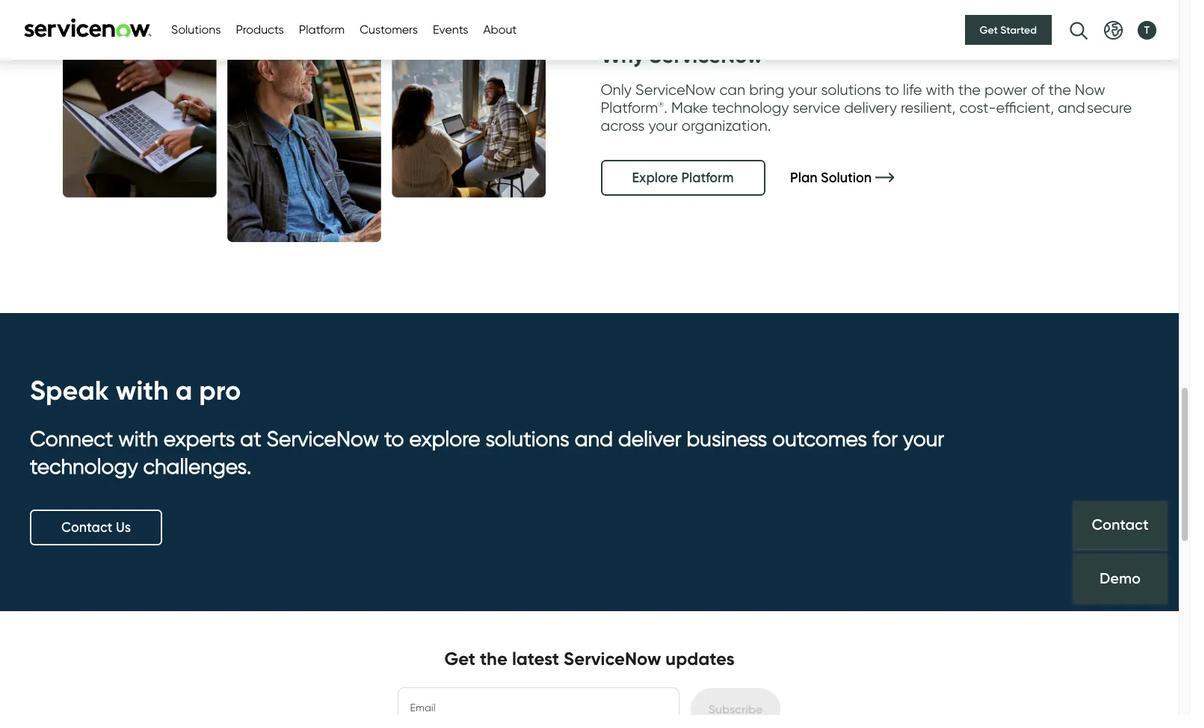 Task type: vqa. For each thing, say whether or not it's contained in the screenshot.
the rightmost the Contact
yes



Task type: locate. For each thing, give the bounding box(es) containing it.
your inside connect with experts at servicenow to explore solutions and deliver business outcomes for your technology challenges.
[[903, 426, 944, 452]]

demo link
[[1073, 554, 1168, 603]]

about
[[483, 22, 517, 37]]

0 horizontal spatial your
[[648, 117, 678, 134]]

speak with a pro
[[30, 373, 241, 406]]

to left explore
[[384, 426, 404, 452]]

0 horizontal spatial get
[[444, 648, 476, 670]]

servicenow image
[[22, 18, 153, 37]]

2 vertical spatial with
[[118, 426, 158, 452]]

2 vertical spatial platform
[[681, 170, 734, 186]]

with
[[926, 81, 954, 99], [116, 373, 169, 406], [118, 426, 158, 452]]

with right 'life' at top
[[926, 81, 954, 99]]

platform
[[299, 22, 345, 37], [601, 99, 658, 117], [681, 170, 734, 186]]

to inside the only servicenow can bring your solutions to life with the power of the now platform
[[885, 81, 899, 99]]

contact for contact
[[1092, 516, 1149, 534]]

0 vertical spatial your
[[788, 81, 818, 99]]

to
[[885, 81, 899, 99], [384, 426, 404, 452]]

0 horizontal spatial the
[[480, 648, 508, 670]]

plan solution link
[[790, 170, 917, 186]]

customers
[[360, 22, 418, 37]]

0 horizontal spatial to
[[384, 426, 404, 452]]

solutions button
[[171, 21, 221, 39]]

challenges.
[[143, 454, 251, 479]]

solutions inside connect with experts at servicenow to explore solutions and deliver business outcomes for your technology challenges.
[[486, 426, 569, 452]]

1 vertical spatial your
[[648, 117, 678, 134]]

0 horizontal spatial contact
[[61, 520, 112, 536]]

products button
[[236, 21, 284, 39]]

2 horizontal spatial your
[[903, 426, 944, 452]]

us
[[116, 520, 131, 536]]

only servicenow can bring your solutions to life with the power of the now platform
[[601, 81, 1105, 117]]

plan
[[790, 170, 818, 186]]

contact us link
[[30, 510, 162, 546]]

platform left .
[[601, 99, 658, 117]]

your right "bring"
[[788, 81, 818, 99]]

0 horizontal spatial solutions
[[486, 426, 569, 452]]

1 horizontal spatial technology
[[712, 99, 789, 117]]

1 horizontal spatial contact
[[1092, 516, 1149, 534]]

0 horizontal spatial platform
[[299, 22, 345, 37]]

get
[[980, 23, 998, 37], [444, 648, 476, 670]]

1 vertical spatial solutions
[[486, 426, 569, 452]]

your right the for
[[903, 426, 944, 452]]

why
[[601, 42, 644, 68]]

get for get the latest servicenow updates
[[444, 648, 476, 670]]

contact inside 'link'
[[1092, 516, 1149, 534]]

contact up demo link
[[1092, 516, 1149, 534]]

explore platform
[[632, 170, 734, 186]]

2 horizontal spatial the
[[1049, 81, 1071, 99]]

customers button
[[360, 21, 418, 39]]

with inside connect with experts at servicenow to explore solutions and deliver business outcomes for your technology challenges.
[[118, 426, 158, 452]]

with for at
[[118, 426, 158, 452]]

1 horizontal spatial solutions
[[821, 81, 881, 99]]

platform inside the only servicenow can bring your solutions to life with the power of the now platform
[[601, 99, 658, 117]]

contact link
[[1073, 501, 1168, 550]]

technology right make
[[712, 99, 789, 117]]

0 vertical spatial technology
[[712, 99, 789, 117]]

latest
[[512, 648, 559, 670]]

only
[[601, 81, 632, 99]]

get started
[[980, 23, 1037, 37]]

solutions left and
[[486, 426, 569, 452]]

platform button
[[299, 21, 345, 39]]

1 horizontal spatial get
[[980, 23, 998, 37]]

with left a
[[116, 373, 169, 406]]

1 horizontal spatial your
[[788, 81, 818, 99]]

contact left us
[[61, 520, 112, 536]]

life
[[903, 81, 922, 99]]

explore platform link
[[601, 160, 765, 196]]

1 vertical spatial technology
[[30, 454, 138, 479]]

technology down connect at the left
[[30, 454, 138, 479]]

Email text field
[[398, 689, 679, 715]]

1 horizontal spatial the
[[958, 81, 981, 99]]

contact
[[1092, 516, 1149, 534], [61, 520, 112, 536]]

servicenow
[[649, 42, 763, 68], [636, 81, 716, 99], [267, 426, 379, 452], [564, 648, 661, 670]]

2 vertical spatial your
[[903, 426, 944, 452]]

your inside . make technology service delivery resilient, cost-efficient, and secure across your organization.
[[648, 117, 678, 134]]

1 vertical spatial get
[[444, 648, 476, 670]]

solutions
[[821, 81, 881, 99], [486, 426, 569, 452]]

demo
[[1100, 570, 1141, 588]]

solutions
[[171, 22, 221, 37]]

resilient,
[[901, 99, 956, 117]]

technology
[[712, 99, 789, 117], [30, 454, 138, 479]]

2 horizontal spatial platform
[[681, 170, 734, 186]]

®
[[658, 99, 664, 108]]

0 horizontal spatial technology
[[30, 454, 138, 479]]

explore
[[632, 170, 678, 186]]

to left 'life' at top
[[885, 81, 899, 99]]

0 vertical spatial with
[[926, 81, 954, 99]]

organization.
[[682, 117, 771, 134]]

the left latest
[[480, 648, 508, 670]]

1 horizontal spatial platform
[[601, 99, 658, 117]]

0 vertical spatial solutions
[[821, 81, 881, 99]]

solutions left 'life' at top
[[821, 81, 881, 99]]

for
[[873, 426, 898, 452]]

0 vertical spatial to
[[885, 81, 899, 99]]

1 vertical spatial to
[[384, 426, 404, 452]]

1 vertical spatial with
[[116, 373, 169, 406]]

get for get started
[[980, 23, 998, 37]]

technology inside . make technology service delivery resilient, cost-efficient, and secure across your organization.
[[712, 99, 789, 117]]

connect with experts at servicenow to explore solutions and deliver business outcomes for your technology challenges.
[[30, 426, 944, 479]]

with down the speak with a pro
[[118, 426, 158, 452]]

the left power
[[958, 81, 981, 99]]

your
[[788, 81, 818, 99], [648, 117, 678, 134], [903, 426, 944, 452]]

products
[[236, 22, 284, 37]]

efficient,
[[996, 99, 1054, 117]]

bring
[[749, 81, 784, 99]]

now
[[1075, 81, 1105, 99]]

of
[[1031, 81, 1045, 99]]

the right of
[[1049, 81, 1071, 99]]

at
[[240, 426, 261, 452]]

platform right "products"
[[299, 22, 345, 37]]

the
[[958, 81, 981, 99], [1049, 81, 1071, 99], [480, 648, 508, 670]]

0 vertical spatial get
[[980, 23, 998, 37]]

contact us
[[61, 520, 131, 536]]

1 horizontal spatial to
[[885, 81, 899, 99]]

your down '®' at the right of the page
[[648, 117, 678, 134]]

1 vertical spatial platform
[[601, 99, 658, 117]]

started
[[1001, 23, 1037, 37]]

platform right 'explore'
[[681, 170, 734, 186]]



Task type: describe. For each thing, give the bounding box(es) containing it.
experts
[[163, 426, 235, 452]]

plan solution
[[790, 170, 872, 186]]

events button
[[433, 21, 468, 39]]

.
[[664, 99, 668, 117]]

connect
[[30, 426, 113, 452]]

make
[[671, 99, 708, 117]]

speak
[[30, 373, 109, 406]]

delivery
[[844, 99, 897, 117]]

solution
[[821, 170, 872, 186]]

and secure
[[1058, 99, 1132, 117]]

get the latest servicenow updates
[[444, 648, 735, 670]]

servicenow inside connect with experts at servicenow to explore solutions and deliver business outcomes for your technology challenges.
[[267, 426, 379, 452]]

get started link
[[965, 15, 1052, 45]]

can
[[720, 81, 746, 99]]

power
[[985, 81, 1028, 99]]

and
[[575, 426, 613, 452]]

your inside the only servicenow can bring your solutions to life with the power of the now platform
[[788, 81, 818, 99]]

pro
[[199, 373, 241, 406]]

explore
[[409, 426, 480, 452]]

outcomes
[[773, 426, 867, 452]]

about button
[[483, 21, 517, 39]]

solutions inside the only servicenow can bring your solutions to life with the power of the now platform
[[821, 81, 881, 99]]

to inside connect with experts at servicenow to explore solutions and deliver business outcomes for your technology challenges.
[[384, 426, 404, 452]]

with for pro
[[116, 373, 169, 406]]

servicenow inside the only servicenow can bring your solutions to life with the power of the now platform
[[636, 81, 716, 99]]

transform your business with the now platform image
[[30, 0, 578, 275]]

cost-
[[959, 99, 996, 117]]

events
[[433, 22, 468, 37]]

. make technology service delivery resilient, cost-efficient, and secure across your organization.
[[601, 99, 1132, 134]]

technology inside connect with experts at servicenow to explore solutions and deliver business outcomes for your technology challenges.
[[30, 454, 138, 479]]

deliver
[[618, 426, 681, 452]]

with inside the only servicenow can bring your solutions to life with the power of the now platform
[[926, 81, 954, 99]]

business
[[687, 426, 767, 452]]

0 vertical spatial platform
[[299, 22, 345, 37]]

a
[[175, 373, 192, 406]]

service
[[793, 99, 840, 117]]

contact for contact us
[[61, 520, 112, 536]]

why servicenow
[[601, 42, 763, 68]]

updates
[[666, 648, 735, 670]]

across
[[601, 117, 645, 134]]



